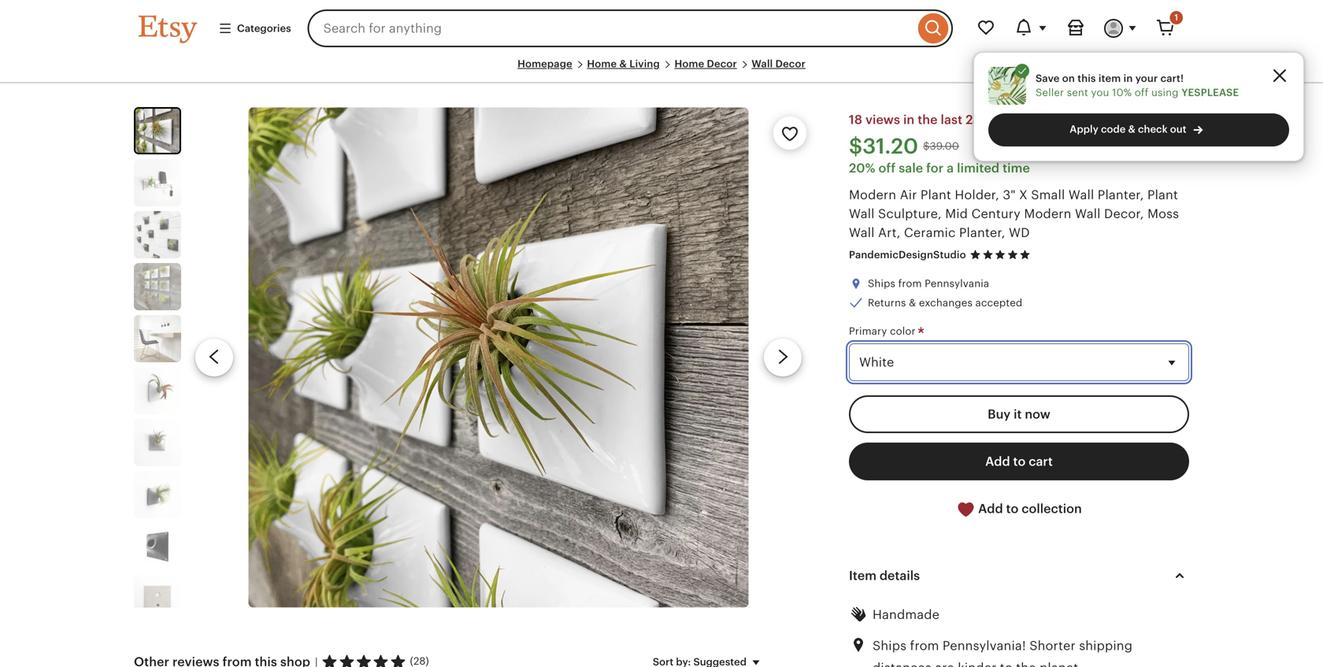 Task type: locate. For each thing, give the bounding box(es) containing it.
last
[[941, 113, 963, 127]]

2 vertical spatial &
[[910, 297, 917, 309]]

wall down '20%' on the right top
[[850, 207, 875, 221]]

0 horizontal spatial off
[[879, 161, 896, 175]]

1 vertical spatial add
[[979, 502, 1004, 516]]

0 horizontal spatial plant
[[921, 188, 952, 202]]

in inside save on this item in your cart! seller sent you 10% off using yesplease
[[1124, 72, 1134, 84]]

plant up moss
[[1148, 188, 1179, 202]]

homepage link
[[518, 58, 573, 70]]

out
[[1171, 123, 1187, 135]]

2 horizontal spatial &
[[1129, 123, 1136, 135]]

homepage
[[518, 58, 573, 70]]

1 vertical spatial &
[[1129, 123, 1136, 135]]

None search field
[[308, 9, 954, 47]]

add to collection
[[976, 502, 1083, 516]]

add down add to cart 'button'
[[979, 502, 1004, 516]]

plant
[[921, 188, 952, 202], [1148, 188, 1179, 202]]

hours
[[985, 113, 1019, 127]]

details
[[880, 569, 921, 583]]

1 horizontal spatial in
[[1124, 72, 1134, 84]]

wall
[[752, 58, 773, 70], [1069, 188, 1095, 202], [850, 207, 875, 221], [1076, 207, 1101, 221], [850, 226, 875, 240]]

24
[[966, 113, 982, 127]]

add inside button
[[979, 502, 1004, 516]]

menu bar
[[139, 57, 1185, 84]]

to left collection
[[1007, 502, 1019, 516]]

home right living at the top of the page
[[675, 58, 705, 70]]

wd
[[1010, 226, 1031, 240]]

1 horizontal spatial off
[[1135, 87, 1149, 99]]

from
[[899, 278, 923, 290], [911, 639, 940, 653]]

home & living
[[587, 58, 660, 70]]

2 decor from the left
[[776, 58, 806, 70]]

0 vertical spatial &
[[620, 58, 627, 70]]

decor for wall decor
[[776, 58, 806, 70]]

& down ships from pennsylvania
[[910, 297, 917, 309]]

planter, down century at the top right of page
[[960, 226, 1006, 240]]

in left the in the right of the page
[[904, 113, 915, 127]]

0 horizontal spatial decor
[[707, 58, 738, 70]]

decor for home decor
[[707, 58, 738, 70]]

to left cart
[[1014, 455, 1026, 469]]

0 vertical spatial from
[[899, 278, 923, 290]]

modern gray small wall planter with a tillandsia red abdita air plant image
[[134, 367, 181, 415]]

home for home decor
[[675, 58, 705, 70]]

mid
[[946, 207, 969, 221]]

off down $31.20
[[879, 161, 896, 175]]

1 vertical spatial to
[[1007, 502, 1019, 516]]

1 vertical spatial off
[[879, 161, 896, 175]]

ships up returns
[[868, 278, 896, 290]]

returns
[[868, 297, 907, 309]]

2 home from the left
[[675, 58, 705, 70]]

0 horizontal spatial planter,
[[960, 226, 1006, 240]]

1 horizontal spatial decor
[[776, 58, 806, 70]]

air plant holder living wall on a weathered wood wall image
[[249, 107, 749, 608], [136, 109, 180, 153]]

1 vertical spatial from
[[911, 639, 940, 653]]

add left cart
[[986, 455, 1011, 469]]

1 home from the left
[[587, 58, 617, 70]]

1 horizontal spatial home
[[675, 58, 705, 70]]

pandemicdesignstudio link
[[850, 249, 967, 261]]

0 horizontal spatial home
[[587, 58, 617, 70]]

from down pandemicdesignstudio
[[899, 278, 923, 290]]

0 horizontal spatial modern
[[850, 188, 897, 202]]

home down search for anything 'text box'
[[587, 58, 617, 70]]

1 horizontal spatial plant
[[1148, 188, 1179, 202]]

from inside ships from pennsylvania! shorter shipping distances are
[[911, 639, 940, 653]]

sale
[[899, 161, 924, 175]]

planter,
[[1098, 188, 1145, 202], [960, 226, 1006, 240]]

modern gray small airplant holder hanging on a wall with a tillandsia funckiana airplant in it. image
[[134, 471, 181, 519]]

views
[[866, 113, 901, 127]]

pennsylvania
[[925, 278, 990, 290]]

& inside menu bar
[[620, 58, 627, 70]]

on
[[1063, 72, 1076, 84]]

ships inside ships from pennsylvania! shorter shipping distances are
[[873, 639, 907, 653]]

0 horizontal spatial air plant holder living wall on a weathered wood wall image
[[136, 109, 180, 153]]

wall inside menu bar
[[752, 58, 773, 70]]

add inside 'button'
[[986, 455, 1011, 469]]

planter, up decor,
[[1098, 188, 1145, 202]]

0 vertical spatial off
[[1135, 87, 1149, 99]]

1 vertical spatial ships
[[873, 639, 907, 653]]

plant down for
[[921, 188, 952, 202]]

ships from pennsylvania! shorter shipping distances are
[[873, 639, 1133, 667]]

&
[[620, 58, 627, 70], [1129, 123, 1136, 135], [910, 297, 917, 309]]

a
[[947, 161, 954, 175]]

to inside 'button'
[[1014, 455, 1026, 469]]

modern down '20%' on the right top
[[850, 188, 897, 202]]

2 plant from the left
[[1148, 188, 1179, 202]]

none search field inside "categories" banner
[[308, 9, 954, 47]]

wall right home decor
[[752, 58, 773, 70]]

primary color
[[850, 326, 919, 337]]

shipping
[[1080, 639, 1133, 653]]

& right code
[[1129, 123, 1136, 135]]

0 vertical spatial add
[[986, 455, 1011, 469]]

modern
[[850, 188, 897, 202], [1025, 207, 1072, 221]]

in up 10%
[[1124, 72, 1134, 84]]

wall left decor,
[[1076, 207, 1101, 221]]

yesplease
[[1182, 87, 1240, 99]]

off down your
[[1135, 87, 1149, 99]]

0 horizontal spatial &
[[620, 58, 627, 70]]

from for pennsylvania
[[899, 278, 923, 290]]

& for home & living
[[620, 58, 627, 70]]

0 vertical spatial ships
[[868, 278, 896, 290]]

1 decor from the left
[[707, 58, 738, 70]]

categories banner
[[110, 0, 1214, 57]]

wall right small
[[1069, 188, 1095, 202]]

categories
[[237, 22, 291, 34]]

item details
[[850, 569, 921, 583]]

item
[[1099, 72, 1122, 84]]

$39.00
[[924, 140, 960, 152]]

buy it now
[[988, 407, 1051, 421]]

0 vertical spatial in
[[1124, 72, 1134, 84]]

off inside save on this item in your cart! seller sent you 10% off using yesplease
[[1135, 87, 1149, 99]]

ships for ships from pennsylvania! shorter shipping distances are
[[873, 639, 907, 653]]

modern air plant holder 3 x small wall planter plant image 10 image
[[134, 575, 181, 623]]

wall decor
[[752, 58, 806, 70]]

1 horizontal spatial planter,
[[1098, 188, 1145, 202]]

1 horizontal spatial &
[[910, 297, 917, 309]]

ships
[[868, 278, 896, 290], [873, 639, 907, 653]]

ships up "distances"
[[873, 639, 907, 653]]

in
[[1124, 72, 1134, 84], [904, 113, 915, 127]]

from up are
[[911, 639, 940, 653]]

0 horizontal spatial in
[[904, 113, 915, 127]]

18 views in the last 24 hours
[[850, 113, 1019, 127]]

0 vertical spatial modern
[[850, 188, 897, 202]]

limited
[[958, 161, 1000, 175]]

to
[[1014, 455, 1026, 469], [1007, 502, 1019, 516]]

& left living at the top of the page
[[620, 58, 627, 70]]

sculpture,
[[879, 207, 942, 221]]

home decor link
[[675, 58, 738, 70]]

& for returns & exchanges accepted
[[910, 297, 917, 309]]

1 vertical spatial modern
[[1025, 207, 1072, 221]]

1 link
[[1147, 9, 1185, 47]]

x
[[1020, 188, 1028, 202]]

off
[[1135, 87, 1149, 99], [879, 161, 896, 175]]

to inside button
[[1007, 502, 1019, 516]]

add to cart button
[[850, 443, 1190, 481]]

0 vertical spatial to
[[1014, 455, 1026, 469]]

set of modern gray air plant holders on a weathered wood wall in a modern home image
[[134, 263, 181, 311]]

decor
[[707, 58, 738, 70], [776, 58, 806, 70]]

pandemicdesignstudio
[[850, 249, 967, 261]]

add
[[986, 455, 1011, 469], [979, 502, 1004, 516]]

cart
[[1029, 455, 1054, 469]]

modern down small
[[1025, 207, 1072, 221]]



Task type: vqa. For each thing, say whether or not it's contained in the screenshot.
18 views in the last 24 hours
yes



Task type: describe. For each thing, give the bounding box(es) containing it.
20% off sale for a limited time
[[850, 161, 1031, 175]]

Search for anything text field
[[308, 9, 915, 47]]

modern white ceramic wall planter hanging next to a key rack in a modern home image
[[134, 159, 181, 207]]

add for add to collection
[[979, 502, 1004, 516]]

check
[[1139, 123, 1168, 135]]

1
[[1175, 13, 1179, 22]]

for
[[927, 161, 944, 175]]

distances
[[873, 661, 932, 667]]

seller
[[1036, 87, 1065, 99]]

handmade
[[873, 608, 940, 622]]

home & living link
[[587, 58, 660, 70]]

item details button
[[835, 557, 1204, 595]]

save
[[1036, 72, 1060, 84]]

it
[[1014, 407, 1022, 421]]

your
[[1136, 72, 1159, 84]]

century
[[972, 207, 1021, 221]]

moss
[[1148, 207, 1180, 221]]

home decor
[[675, 58, 738, 70]]

wall decor link
[[752, 58, 806, 70]]

the
[[918, 113, 938, 127]]

$31.20 $39.00
[[850, 134, 960, 159]]

you
[[1092, 87, 1110, 99]]

to for cart
[[1014, 455, 1026, 469]]

art,
[[879, 226, 901, 240]]

the front view of a modern gray small ceramic wall planter with a tillandsia rubra air plant image
[[134, 419, 181, 467]]

returns & exchanges accepted
[[868, 297, 1023, 309]]

color
[[890, 326, 916, 337]]

code
[[1102, 123, 1126, 135]]

wall left art,
[[850, 226, 875, 240]]

small
[[1032, 188, 1066, 202]]

1 vertical spatial in
[[904, 113, 915, 127]]

add to cart
[[986, 455, 1054, 469]]

1 horizontal spatial air plant holder living wall on a weathered wood wall image
[[249, 107, 749, 608]]

black wall planter green wall with air plants in modern subway tile bathroom image
[[134, 211, 181, 259]]

categories button
[[206, 14, 303, 43]]

modern black small wall planters with tillandsia butzii air plants above a floating desk in a modern home image
[[134, 315, 181, 363]]

buy
[[988, 407, 1011, 421]]

20%
[[850, 161, 876, 175]]

0 vertical spatial planter,
[[1098, 188, 1145, 202]]

air
[[900, 188, 918, 202]]

apply code & check out link
[[989, 114, 1290, 147]]

18
[[850, 113, 863, 127]]

from for pennsylvania!
[[911, 639, 940, 653]]

save on this item in your cart! seller sent you 10% off using yesplease
[[1036, 72, 1240, 99]]

1 horizontal spatial modern
[[1025, 207, 1072, 221]]

now
[[1026, 407, 1051, 421]]

to for collection
[[1007, 502, 1019, 516]]

add for add to cart
[[986, 455, 1011, 469]]

cart!
[[1161, 72, 1185, 84]]

ceramic
[[905, 226, 956, 240]]

are
[[936, 661, 955, 667]]

3"
[[1003, 188, 1016, 202]]

(28)
[[410, 656, 429, 667]]

home for home & living
[[587, 58, 617, 70]]

apply code & check out
[[1070, 123, 1187, 135]]

ships for ships from pennsylvania
[[868, 278, 896, 290]]

ships from pennsylvania
[[868, 278, 990, 290]]

10%
[[1113, 87, 1133, 99]]

this
[[1078, 72, 1097, 84]]

1 plant from the left
[[921, 188, 952, 202]]

exchanges
[[920, 297, 973, 309]]

holder,
[[955, 188, 1000, 202]]

menu bar containing homepage
[[139, 57, 1185, 84]]

collection
[[1022, 502, 1083, 516]]

$31.20
[[850, 134, 919, 159]]

modern air plant holder 3 x small wall planter plant image 9 image
[[134, 523, 181, 571]]

living
[[630, 58, 660, 70]]

item
[[850, 569, 877, 583]]

using
[[1152, 87, 1179, 99]]

pennsylvania!
[[943, 639, 1027, 653]]

buy it now button
[[850, 395, 1190, 433]]

sent
[[1068, 87, 1089, 99]]

shorter
[[1030, 639, 1076, 653]]

decor,
[[1105, 207, 1145, 221]]

apply
[[1070, 123, 1099, 135]]

time
[[1003, 161, 1031, 175]]

1 vertical spatial planter,
[[960, 226, 1006, 240]]

primary
[[850, 326, 888, 337]]

modern air plant holder, 3" x small wall planter, plant wall sculpture, mid century modern wall decor, moss wall art, ceramic planter, wd
[[850, 188, 1180, 240]]

accepted
[[976, 297, 1023, 309]]

add to collection button
[[850, 490, 1190, 529]]



